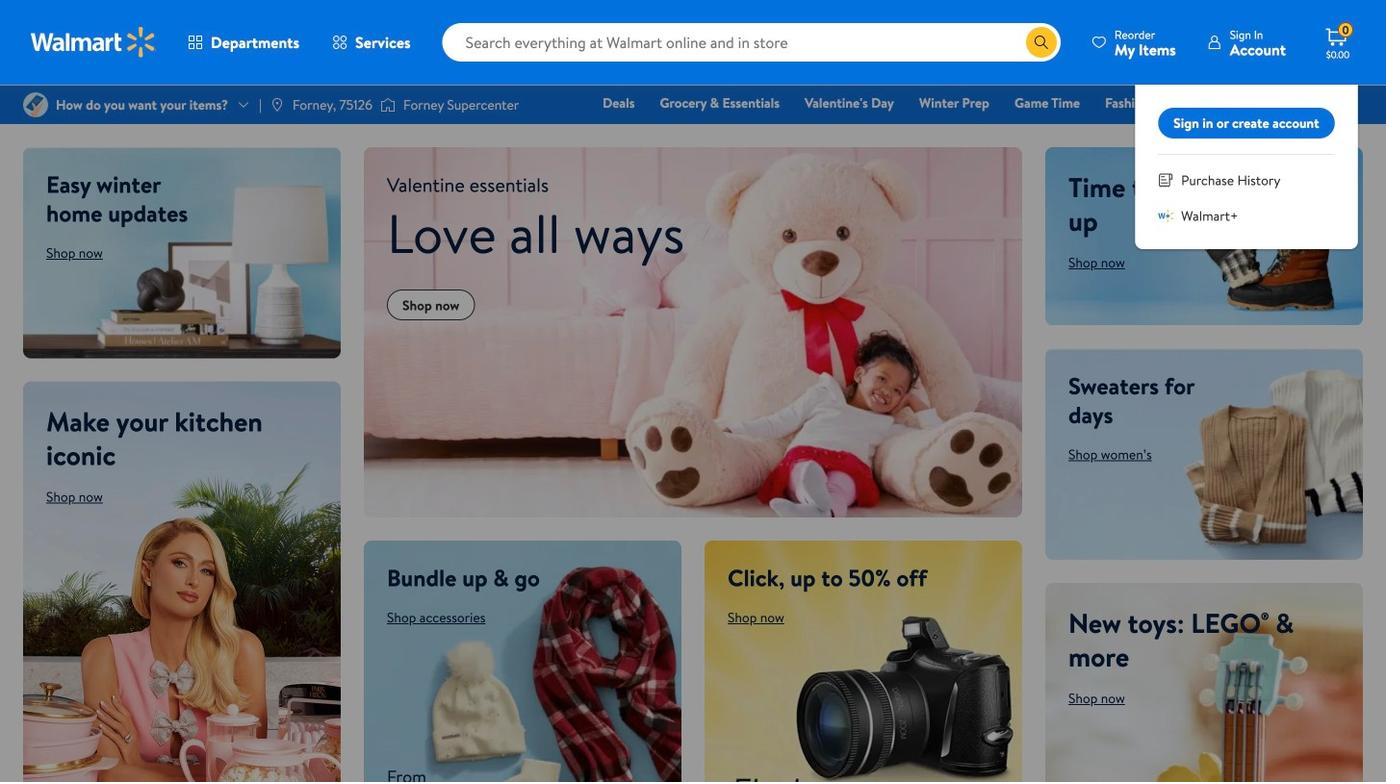 Task type: locate. For each thing, give the bounding box(es) containing it.
Walmart Site-Wide search field
[[442, 23, 1061, 62]]

search icon image
[[1034, 35, 1049, 50]]

clear search field text image
[[1003, 35, 1018, 50]]



Task type: vqa. For each thing, say whether or not it's contained in the screenshot.
Search icon
yes



Task type: describe. For each thing, give the bounding box(es) containing it.
Search search field
[[442, 23, 1061, 62]]

walmart image
[[31, 27, 156, 58]]

walmart+ image
[[1158, 208, 1174, 224]]



